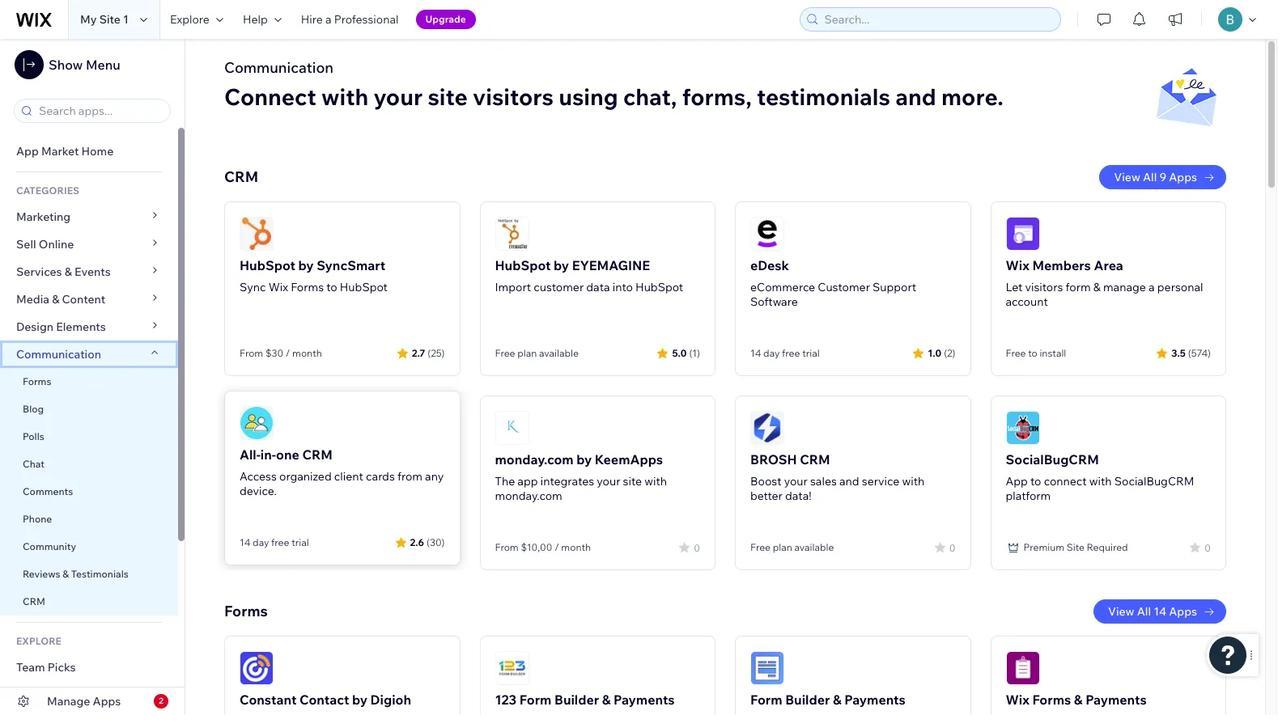 Task type: describe. For each thing, give the bounding box(es) containing it.
a inside hire a professional link
[[325, 12, 332, 27]]

more.
[[942, 83, 1004, 111]]

1 payments from the left
[[614, 692, 675, 708]]

from for from $30 / month
[[240, 347, 263, 359]]

testimonials
[[757, 83, 890, 111]]

Search apps... field
[[34, 100, 165, 122]]

boost
[[750, 474, 782, 489]]

hubspot down syncsmart
[[340, 280, 388, 295]]

using
[[559, 83, 618, 111]]

constant contact by digioh
[[240, 692, 411, 708]]

keemapps
[[595, 452, 663, 468]]

hubspot right into
[[636, 280, 683, 295]]

design
[[16, 320, 53, 334]]

& inside wix members area let visitors form & manage a personal account
[[1093, 280, 1101, 295]]

site inside the monday.com by keemapps the app integrates your site with monday.com
[[623, 474, 642, 489]]

marketing link
[[0, 203, 178, 231]]

trial for one
[[292, 537, 309, 549]]

from
[[397, 470, 423, 484]]

all for crm
[[1143, 170, 1157, 185]]

polls
[[23, 431, 44, 443]]

0 horizontal spatial free plan available
[[495, 347, 579, 359]]

testimonials
[[71, 568, 129, 580]]

blog link
[[0, 396, 178, 423]]

view all 9 apps link
[[1100, 165, 1226, 189]]

forms link
[[0, 368, 178, 396]]

crm link
[[0, 589, 178, 616]]

form
[[1066, 280, 1091, 295]]

syncsmart
[[317, 257, 385, 274]]

chat,
[[623, 83, 677, 111]]

by for eyemagine
[[554, 257, 569, 274]]

month for from $10,00 / month
[[561, 542, 591, 554]]

forms up the constant contact by digioh logo in the bottom of the page
[[224, 602, 268, 621]]

sales
[[810, 474, 837, 489]]

any
[[425, 470, 444, 484]]

digioh
[[370, 692, 411, 708]]

monday.com by keemapps the app integrates your site with monday.com
[[495, 452, 667, 504]]

14 day free trial for ecommerce
[[750, 347, 820, 359]]

constant
[[240, 692, 297, 708]]

edesk
[[750, 257, 789, 274]]

2 form from the left
[[750, 692, 782, 708]]

platform
[[1006, 489, 1051, 504]]

free for wix members area
[[1006, 347, 1026, 359]]

socialbugcrm logo image
[[1006, 411, 1040, 445]]

chat
[[23, 458, 45, 470]]

crm up hubspot by syncsmart logo
[[224, 168, 258, 186]]

events
[[75, 265, 111, 279]]

team picks
[[16, 661, 76, 675]]

app inside sidebar element
[[16, 144, 39, 159]]

& inside "services & events" link
[[65, 265, 72, 279]]

comments link
[[0, 478, 178, 506]]

from $30 / month
[[240, 347, 322, 359]]

& inside reviews & testimonials link
[[62, 568, 69, 580]]

1 vertical spatial to
[[1028, 347, 1038, 359]]

to inside hubspot by syncsmart sync wix forms to hubspot
[[326, 280, 337, 295]]

hubspot up import
[[495, 257, 551, 274]]

apps for forms
[[1169, 605, 1197, 619]]

to inside socialbugcrm app to connect with socialbugcrm platform
[[1031, 474, 1041, 489]]

online
[[39, 237, 74, 252]]

reviews & testimonials
[[23, 568, 129, 580]]

contact
[[300, 692, 349, 708]]

wix forms & payments
[[1006, 692, 1147, 708]]

elements
[[56, 320, 106, 334]]

content
[[62, 292, 105, 307]]

brosh crm boost your sales and service with better data!
[[750, 452, 925, 504]]

month for from $30 / month
[[292, 347, 322, 359]]

2
[[159, 696, 163, 707]]

by for keemapps
[[577, 452, 592, 468]]

view all 9 apps
[[1114, 170, 1197, 185]]

professional
[[334, 12, 399, 27]]

a inside wix members area let visitors form & manage a personal account
[[1149, 280, 1155, 295]]

community link
[[0, 533, 178, 561]]

(25)
[[428, 347, 445, 359]]

polls link
[[0, 423, 178, 451]]

team picks link
[[0, 654, 178, 682]]

picks
[[48, 661, 76, 675]]

communication for communication
[[16, 347, 104, 362]]

hubspot by syncsmart sync wix forms to hubspot
[[240, 257, 388, 295]]

data
[[586, 280, 610, 295]]

from $10,00 / month
[[495, 542, 591, 554]]

client
[[334, 470, 363, 484]]

visitors inside wix members area let visitors form & manage a personal account
[[1025, 280, 1063, 295]]

members
[[1033, 257, 1091, 274]]

by for syncsmart
[[298, 257, 314, 274]]

day for in-
[[253, 537, 269, 549]]

all-in-one crm logo image
[[240, 406, 274, 440]]

import
[[495, 280, 531, 295]]

my
[[80, 12, 97, 27]]

2 builder from the left
[[785, 692, 830, 708]]

into
[[613, 280, 633, 295]]

1 horizontal spatial available
[[795, 542, 834, 554]]

2.6 (30)
[[410, 536, 445, 548]]

site for premium
[[1067, 542, 1085, 554]]

one
[[276, 447, 299, 463]]

upgrade
[[425, 13, 466, 25]]

apps inside sidebar element
[[93, 695, 121, 709]]

1.0
[[928, 347, 942, 359]]

your for boost
[[784, 474, 808, 489]]

reviews & testimonials link
[[0, 561, 178, 589]]

forms inside hubspot by syncsmart sync wix forms to hubspot
[[291, 280, 324, 295]]

trial for customer
[[802, 347, 820, 359]]

apps for crm
[[1169, 170, 1197, 185]]

services
[[16, 265, 62, 279]]

and inside the communication connect with your site visitors using chat, forms, testimonials and more.
[[896, 83, 936, 111]]

by left digioh
[[352, 692, 367, 708]]

data!
[[785, 489, 812, 504]]

monday.com by keemapps logo image
[[495, 411, 529, 445]]

eyemagine
[[572, 257, 650, 274]]

organized
[[279, 470, 332, 484]]

market
[[41, 144, 79, 159]]

day for ecommerce
[[763, 347, 780, 359]]

14 day free trial for in-
[[240, 537, 309, 549]]

communication for communication connect with your site visitors using chat, forms, testimonials and more.
[[224, 58, 334, 77]]

1 vertical spatial socialbugcrm
[[1115, 474, 1194, 489]]

in-
[[261, 447, 276, 463]]

3.5 (574)
[[1172, 347, 1211, 359]]

connect
[[224, 83, 316, 111]]

software
[[750, 295, 798, 309]]

with inside brosh crm boost your sales and service with better data!
[[902, 474, 925, 489]]

sidebar element
[[0, 39, 185, 716]]

1
[[123, 12, 129, 27]]



Task type: vqa. For each thing, say whether or not it's contained in the screenshot.


Task type: locate. For each thing, give the bounding box(es) containing it.
crm up organized
[[302, 447, 333, 463]]

5.0
[[672, 347, 687, 359]]

by inside the hubspot by eyemagine import customer data into hubspot
[[554, 257, 569, 274]]

1 vertical spatial from
[[495, 542, 519, 554]]

hubspot by eyemagine import customer data into hubspot
[[495, 257, 683, 295]]

visitors down members
[[1025, 280, 1063, 295]]

area
[[1094, 257, 1124, 274]]

1 vertical spatial /
[[555, 542, 559, 554]]

0 vertical spatial from
[[240, 347, 263, 359]]

view all 14 apps link
[[1094, 600, 1226, 624]]

14 day free trial down software
[[750, 347, 820, 359]]

site left 1
[[99, 12, 121, 27]]

trial down organized
[[292, 537, 309, 549]]

site for my
[[99, 12, 121, 27]]

0 vertical spatial app
[[16, 144, 39, 159]]

2 horizontal spatial payments
[[1086, 692, 1147, 708]]

0 horizontal spatial builder
[[555, 692, 599, 708]]

0 horizontal spatial month
[[292, 347, 322, 359]]

all-
[[240, 447, 261, 463]]

1 horizontal spatial site
[[623, 474, 642, 489]]

your inside the communication connect with your site visitors using chat, forms, testimonials and more.
[[374, 83, 423, 111]]

free for ecommerce
[[782, 347, 800, 359]]

0 vertical spatial site
[[99, 12, 121, 27]]

1.0 (2)
[[928, 347, 956, 359]]

and right sales
[[840, 474, 859, 489]]

1 vertical spatial view
[[1108, 605, 1135, 619]]

app market home
[[16, 144, 114, 159]]

2.6
[[410, 536, 424, 548]]

and left more.
[[896, 83, 936, 111]]

service
[[862, 474, 900, 489]]

1 horizontal spatial plan
[[773, 542, 792, 554]]

0 horizontal spatial 0
[[694, 542, 700, 554]]

1 horizontal spatial day
[[763, 347, 780, 359]]

your inside brosh crm boost your sales and service with better data!
[[784, 474, 808, 489]]

0 horizontal spatial form
[[520, 692, 552, 708]]

1 vertical spatial day
[[253, 537, 269, 549]]

payments for form builder & payments
[[845, 692, 906, 708]]

0 vertical spatial socialbugcrm
[[1006, 452, 1099, 468]]

required
[[1087, 542, 1128, 554]]

better
[[750, 489, 783, 504]]

customer
[[818, 280, 870, 295]]

visitors inside the communication connect with your site visitors using chat, forms, testimonials and more.
[[473, 83, 554, 111]]

trial down ecommerce
[[802, 347, 820, 359]]

1 vertical spatial trial
[[292, 537, 309, 549]]

14 inside view all 14 apps link
[[1154, 605, 1167, 619]]

1 horizontal spatial app
[[1006, 474, 1028, 489]]

home
[[81, 144, 114, 159]]

1 horizontal spatial form
[[750, 692, 782, 708]]

$10,00
[[521, 542, 552, 554]]

explore
[[170, 12, 210, 27]]

sell online link
[[0, 231, 178, 258]]

1 vertical spatial free plan available
[[750, 542, 834, 554]]

free down device.
[[271, 537, 289, 549]]

1 vertical spatial app
[[1006, 474, 1028, 489]]

123
[[495, 692, 517, 708]]

crm down reviews
[[23, 596, 45, 608]]

connect
[[1044, 474, 1087, 489]]

1 horizontal spatial visitors
[[1025, 280, 1063, 295]]

1 vertical spatial monday.com
[[495, 489, 562, 504]]

hubspot by eyemagine logo image
[[495, 217, 529, 251]]

wix for wix forms & payments
[[1006, 692, 1030, 708]]

media & content link
[[0, 286, 178, 313]]

0 vertical spatial trial
[[802, 347, 820, 359]]

chat link
[[0, 451, 178, 478]]

2.7
[[412, 347, 425, 359]]

2 payments from the left
[[845, 692, 906, 708]]

crm up sales
[[800, 452, 830, 468]]

2 horizontal spatial 0
[[1205, 542, 1211, 554]]

1 vertical spatial communication
[[16, 347, 104, 362]]

hubspot by syncsmart logo image
[[240, 217, 274, 251]]

comments
[[23, 486, 73, 498]]

123 form builder & payments
[[495, 692, 675, 708]]

0 horizontal spatial plan
[[517, 347, 537, 359]]

0 horizontal spatial day
[[253, 537, 269, 549]]

1 horizontal spatial 14
[[750, 347, 761, 359]]

0 vertical spatial monday.com
[[495, 452, 574, 468]]

menu
[[86, 57, 120, 73]]

1 vertical spatial wix
[[269, 280, 288, 295]]

wix down wix forms & payments logo
[[1006, 692, 1030, 708]]

1 horizontal spatial site
[[1067, 542, 1085, 554]]

0 vertical spatial visitors
[[473, 83, 554, 111]]

0 horizontal spatial socialbugcrm
[[1006, 452, 1099, 468]]

crm inside all-in-one crm access organized client cards from any device.
[[302, 447, 333, 463]]

0 horizontal spatial a
[[325, 12, 332, 27]]

0 horizontal spatial site
[[428, 83, 468, 111]]

manage
[[47, 695, 90, 709]]

personal
[[1157, 280, 1203, 295]]

monday.com up "$10,00"
[[495, 489, 562, 504]]

community
[[23, 541, 76, 553]]

app inside socialbugcrm app to connect with socialbugcrm platform
[[1006, 474, 1028, 489]]

0 vertical spatial day
[[763, 347, 780, 359]]

plan down import
[[517, 347, 537, 359]]

to down syncsmart
[[326, 280, 337, 295]]

account
[[1006, 295, 1048, 309]]

with inside the communication connect with your site visitors using chat, forms, testimonials and more.
[[321, 83, 369, 111]]

1 0 from the left
[[694, 542, 700, 554]]

monday.com up app
[[495, 452, 574, 468]]

your for with
[[374, 83, 423, 111]]

from for from $10,00 / month
[[495, 542, 519, 554]]

0 horizontal spatial 14 day free trial
[[240, 537, 309, 549]]

0 vertical spatial and
[[896, 83, 936, 111]]

1 horizontal spatial 0
[[949, 542, 956, 554]]

by up integrates
[[577, 452, 592, 468]]

free plan available
[[495, 347, 579, 359], [750, 542, 834, 554]]

0 vertical spatial site
[[428, 83, 468, 111]]

device.
[[240, 484, 277, 499]]

(2)
[[944, 347, 956, 359]]

3 0 from the left
[[1205, 542, 1211, 554]]

free left install
[[1006, 347, 1026, 359]]

2 horizontal spatial your
[[784, 474, 808, 489]]

help button
[[233, 0, 291, 39]]

services & events
[[16, 265, 111, 279]]

0 horizontal spatial free
[[271, 537, 289, 549]]

2 vertical spatial 14
[[1154, 605, 1167, 619]]

1 horizontal spatial free plan available
[[750, 542, 834, 554]]

123 form builder & payments logo image
[[495, 652, 529, 686]]

1 form from the left
[[520, 692, 552, 708]]

reviews
[[23, 568, 60, 580]]

free plan available down data!
[[750, 542, 834, 554]]

day down device.
[[253, 537, 269, 549]]

0 vertical spatial all
[[1143, 170, 1157, 185]]

site down "keemapps"
[[623, 474, 642, 489]]

view down required
[[1108, 605, 1135, 619]]

1 horizontal spatial builder
[[785, 692, 830, 708]]

0 horizontal spatial and
[[840, 474, 859, 489]]

month right $30
[[292, 347, 322, 359]]

a right manage
[[1149, 280, 1155, 295]]

available down customer
[[539, 347, 579, 359]]

2 monday.com from the top
[[495, 489, 562, 504]]

sync
[[240, 280, 266, 295]]

and inside brosh crm boost your sales and service with better data!
[[840, 474, 859, 489]]

all for forms
[[1137, 605, 1151, 619]]

forms
[[291, 280, 324, 295], [23, 376, 51, 388], [224, 602, 268, 621], [1033, 692, 1071, 708]]

0 vertical spatial a
[[325, 12, 332, 27]]

free plan available down customer
[[495, 347, 579, 359]]

3 payments from the left
[[1086, 692, 1147, 708]]

/ for $30
[[286, 347, 290, 359]]

wix members area logo image
[[1006, 217, 1040, 251]]

wix up let
[[1006, 257, 1030, 274]]

0 vertical spatial available
[[539, 347, 579, 359]]

phone link
[[0, 506, 178, 533]]

1 horizontal spatial from
[[495, 542, 519, 554]]

0 vertical spatial free
[[782, 347, 800, 359]]

forms down wix forms & payments logo
[[1033, 692, 1071, 708]]

0 vertical spatial 14 day free trial
[[750, 347, 820, 359]]

wix for wix members area let visitors form & manage a personal account
[[1006, 257, 1030, 274]]

form down form builder & payments  logo
[[750, 692, 782, 708]]

view for forms
[[1108, 605, 1135, 619]]

view left 9
[[1114, 170, 1141, 185]]

0 vertical spatial 14
[[750, 347, 761, 359]]

to left install
[[1028, 347, 1038, 359]]

1 vertical spatial site
[[1067, 542, 1085, 554]]

view all 14 apps
[[1108, 605, 1197, 619]]

1 horizontal spatial socialbugcrm
[[1115, 474, 1194, 489]]

site inside the communication connect with your site visitors using chat, forms, testimonials and more.
[[428, 83, 468, 111]]

2 vertical spatial apps
[[93, 695, 121, 709]]

Search... field
[[820, 8, 1056, 31]]

0 vertical spatial month
[[292, 347, 322, 359]]

1 horizontal spatial free
[[750, 542, 771, 554]]

2 0 from the left
[[949, 542, 956, 554]]

forms up blog
[[23, 376, 51, 388]]

a
[[325, 12, 332, 27], [1149, 280, 1155, 295]]

plan down data!
[[773, 542, 792, 554]]

0 horizontal spatial site
[[99, 12, 121, 27]]

1 builder from the left
[[555, 692, 599, 708]]

your
[[374, 83, 423, 111], [597, 474, 620, 489], [784, 474, 808, 489]]

all
[[1143, 170, 1157, 185], [1137, 605, 1151, 619]]

access
[[240, 470, 277, 484]]

0 horizontal spatial /
[[286, 347, 290, 359]]

media
[[16, 292, 49, 307]]

upgrade button
[[416, 10, 476, 29]]

0 vertical spatial view
[[1114, 170, 1141, 185]]

communication connect with your site visitors using chat, forms, testimonials and more.
[[224, 58, 1004, 111]]

0 horizontal spatial payments
[[614, 692, 675, 708]]

builder
[[555, 692, 599, 708], [785, 692, 830, 708]]

communication up connect
[[224, 58, 334, 77]]

1 horizontal spatial and
[[896, 83, 936, 111]]

brosh crm logo image
[[750, 411, 784, 445]]

1 vertical spatial free
[[271, 537, 289, 549]]

0 for monday.com by keemapps
[[694, 542, 700, 554]]

1 vertical spatial all
[[1137, 605, 1151, 619]]

with inside socialbugcrm app to connect with socialbugcrm platform
[[1089, 474, 1112, 489]]

visitors left using
[[473, 83, 554, 111]]

1 horizontal spatial a
[[1149, 280, 1155, 295]]

a right hire
[[325, 12, 332, 27]]

by inside hubspot by syncsmart sync wix forms to hubspot
[[298, 257, 314, 274]]

wix inside wix members area let visitors form & manage a personal account
[[1006, 257, 1030, 274]]

hire a professional
[[301, 12, 399, 27]]

1 vertical spatial 14 day free trial
[[240, 537, 309, 549]]

communication inside the communication connect with your site visitors using chat, forms, testimonials and more.
[[224, 58, 334, 77]]

0 horizontal spatial from
[[240, 347, 263, 359]]

hire a professional link
[[291, 0, 408, 39]]

free to install
[[1006, 347, 1066, 359]]

wix inside hubspot by syncsmart sync wix forms to hubspot
[[269, 280, 288, 295]]

free down import
[[495, 347, 515, 359]]

1 horizontal spatial trial
[[802, 347, 820, 359]]

edesk ecommerce customer support software
[[750, 257, 916, 309]]

app left market
[[16, 144, 39, 159]]

/ for $10,00
[[555, 542, 559, 554]]

manage apps
[[47, 695, 121, 709]]

& inside media & content link
[[52, 292, 59, 307]]

wix right sync on the top
[[269, 280, 288, 295]]

0 horizontal spatial free
[[495, 347, 515, 359]]

payments for wix forms & payments
[[1086, 692, 1147, 708]]

1 vertical spatial 14
[[240, 537, 250, 549]]

sell
[[16, 237, 36, 252]]

help
[[243, 12, 268, 27]]

show menu
[[49, 57, 120, 73]]

0 vertical spatial to
[[326, 280, 337, 295]]

0 for brosh crm
[[949, 542, 956, 554]]

14 for ecommerce
[[750, 347, 761, 359]]

media & content
[[16, 292, 105, 307]]

free for hubspot by eyemagine
[[495, 347, 515, 359]]

constant contact by digioh logo image
[[240, 652, 274, 686]]

wix forms & payments logo image
[[1006, 652, 1040, 686]]

0 horizontal spatial visitors
[[473, 83, 554, 111]]

free down software
[[782, 347, 800, 359]]

forms inside sidebar element
[[23, 376, 51, 388]]

14 day free trial down device.
[[240, 537, 309, 549]]

brosh
[[750, 452, 797, 468]]

1 horizontal spatial /
[[555, 542, 559, 554]]

visitors
[[473, 83, 554, 111], [1025, 280, 1063, 295]]

monday.com
[[495, 452, 574, 468], [495, 489, 562, 504]]

socialbugcrm up connect
[[1006, 452, 1099, 468]]

form builder & payments
[[750, 692, 906, 708]]

edesk logo image
[[750, 217, 784, 251]]

hire
[[301, 12, 323, 27]]

explore
[[16, 635, 61, 648]]

free for in-
[[271, 537, 289, 549]]

cards
[[366, 470, 395, 484]]

the
[[495, 474, 515, 489]]

/ right $30
[[286, 347, 290, 359]]

0 vertical spatial apps
[[1169, 170, 1197, 185]]

from left $30
[[240, 347, 263, 359]]

your inside the monday.com by keemapps the app integrates your site with monday.com
[[597, 474, 620, 489]]

month right "$10,00"
[[561, 542, 591, 554]]

form builder & payments  logo image
[[750, 652, 784, 686]]

1 vertical spatial month
[[561, 542, 591, 554]]

show
[[49, 57, 83, 73]]

free down better
[[750, 542, 771, 554]]

0 vertical spatial /
[[286, 347, 290, 359]]

with inside the monday.com by keemapps the app integrates your site with monday.com
[[645, 474, 667, 489]]

and
[[896, 83, 936, 111], [840, 474, 859, 489]]

crm
[[224, 168, 258, 186], [302, 447, 333, 463], [800, 452, 830, 468], [23, 596, 45, 608]]

1 horizontal spatial payments
[[845, 692, 906, 708]]

/ right "$10,00"
[[555, 542, 559, 554]]

2 vertical spatial to
[[1031, 474, 1041, 489]]

0 vertical spatial free plan available
[[495, 347, 579, 359]]

2 horizontal spatial 14
[[1154, 605, 1167, 619]]

crm inside brosh crm boost your sales and service with better data!
[[800, 452, 830, 468]]

/
[[286, 347, 290, 359], [555, 542, 559, 554]]

day down software
[[763, 347, 780, 359]]

socialbugcrm up required
[[1115, 474, 1194, 489]]

(30)
[[427, 536, 445, 548]]

ecommerce
[[750, 280, 815, 295]]

1 horizontal spatial free
[[782, 347, 800, 359]]

1 vertical spatial site
[[623, 474, 642, 489]]

by up customer
[[554, 257, 569, 274]]

1 vertical spatial available
[[795, 542, 834, 554]]

$30
[[265, 347, 283, 359]]

premium
[[1024, 542, 1065, 554]]

design elements
[[16, 320, 106, 334]]

1 monday.com from the top
[[495, 452, 574, 468]]

communication inside "link"
[[16, 347, 104, 362]]

2 horizontal spatial free
[[1006, 347, 1026, 359]]

site right premium
[[1067, 542, 1085, 554]]

available down data!
[[795, 542, 834, 554]]

0 vertical spatial plan
[[517, 347, 537, 359]]

site down 'upgrade' button
[[428, 83, 468, 111]]

communication down design elements
[[16, 347, 104, 362]]

app left connect
[[1006, 474, 1028, 489]]

0 horizontal spatial available
[[539, 347, 579, 359]]

wix members area let visitors form & manage a personal account
[[1006, 257, 1203, 309]]

services & events link
[[0, 258, 178, 286]]

0 horizontal spatial app
[[16, 144, 39, 159]]

by left syncsmart
[[298, 257, 314, 274]]

form right 123
[[520, 692, 552, 708]]

by
[[298, 257, 314, 274], [554, 257, 569, 274], [577, 452, 592, 468], [352, 692, 367, 708]]

2 vertical spatial wix
[[1006, 692, 1030, 708]]

forms down syncsmart
[[291, 280, 324, 295]]

1 vertical spatial visitors
[[1025, 280, 1063, 295]]

premium site required
[[1024, 542, 1128, 554]]

14 for in-
[[240, 537, 250, 549]]

1 horizontal spatial month
[[561, 542, 591, 554]]

to left connect
[[1031, 474, 1041, 489]]

1 vertical spatial plan
[[773, 542, 792, 554]]

from left "$10,00"
[[495, 542, 519, 554]]

crm inside sidebar element
[[23, 596, 45, 608]]

trial
[[802, 347, 820, 359], [292, 537, 309, 549]]

view for crm
[[1114, 170, 1141, 185]]

hubspot up sync on the top
[[240, 257, 295, 274]]

0 horizontal spatial trial
[[292, 537, 309, 549]]

categories
[[16, 185, 79, 197]]

by inside the monday.com by keemapps the app integrates your site with monday.com
[[577, 452, 592, 468]]

0 horizontal spatial communication
[[16, 347, 104, 362]]

1 horizontal spatial 14 day free trial
[[750, 347, 820, 359]]

9
[[1160, 170, 1167, 185]]

0 horizontal spatial your
[[374, 83, 423, 111]]



